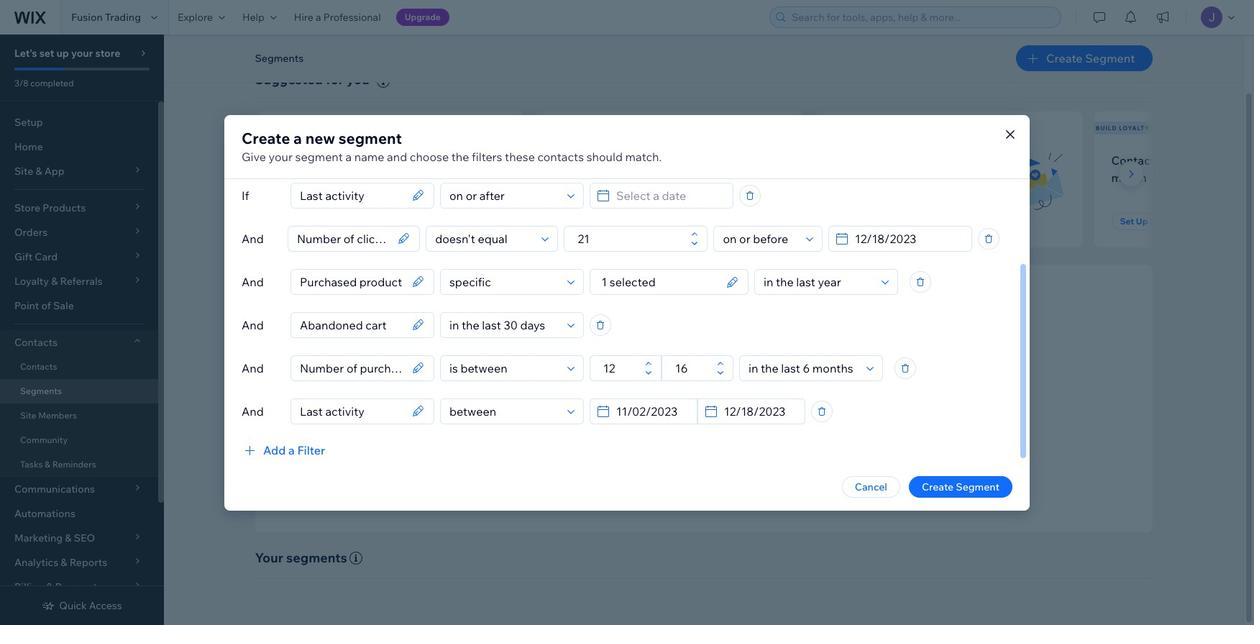 Task type: locate. For each thing, give the bounding box(es) containing it.
who inside new contacts who recently subscribed to your mailing list
[[349, 153, 372, 168]]

0 vertical spatial of
[[41, 299, 51, 312]]

1 vertical spatial contacts
[[14, 336, 58, 349]]

specific
[[595, 407, 631, 420]]

who inside active email subscribers who clicked on your campaign
[[967, 153, 990, 168]]

1 vertical spatial select an option field
[[760, 269, 878, 294]]

1 horizontal spatial create segment
[[1047, 51, 1136, 65]]

and
[[387, 149, 407, 164], [795, 427, 813, 439]]

setup link
[[0, 110, 158, 135]]

of left sale
[[41, 299, 51, 312]]

12/18/2023 field
[[851, 226, 968, 251], [720, 399, 801, 423]]

1 horizontal spatial subscribers
[[901, 153, 964, 168]]

a right with
[[1190, 153, 1196, 168]]

1 vertical spatial the
[[649, 386, 669, 402]]

up down the subscribed
[[297, 216, 309, 227]]

set up segment button down the subscribed
[[272, 213, 357, 230]]

up
[[297, 216, 309, 227], [577, 216, 589, 227], [857, 216, 869, 227], [1137, 216, 1149, 227]]

Choose a condition field
[[445, 183, 563, 208], [431, 226, 538, 251], [445, 269, 563, 294], [445, 313, 563, 337], [445, 356, 563, 380], [445, 399, 563, 423]]

2 vertical spatial contacts
[[20, 361, 57, 372]]

1 set up segment from the left
[[281, 216, 349, 227]]

set up segment button
[[272, 213, 357, 230], [552, 213, 637, 230], [832, 213, 917, 230], [1112, 213, 1197, 230]]

set up segment down made
[[561, 216, 628, 227]]

1 who from the left
[[349, 153, 372, 168]]

4 up from the left
[[1137, 216, 1149, 227]]

new up give
[[257, 124, 273, 132]]

point of sale link
[[0, 294, 158, 318]]

email down groups
[[650, 427, 676, 439]]

1 horizontal spatial the
[[649, 386, 669, 402]]

0 horizontal spatial to
[[335, 170, 347, 185]]

site members
[[20, 410, 77, 421]]

1 vertical spatial subscribers
[[901, 153, 964, 168]]

contacts
[[1112, 153, 1161, 168], [14, 336, 58, 349], [20, 361, 57, 372]]

your right 'on'
[[889, 170, 914, 185]]

1 vertical spatial 12/18/2023 field
[[720, 399, 801, 423]]

cancel
[[855, 480, 888, 493]]

who inside potential customers who haven't made a purchase yet
[[663, 153, 686, 168]]

1 vertical spatial of
[[669, 407, 678, 420]]

new up the subscribed
[[272, 153, 297, 168]]

contacts inside contacts with a birthday th
[[1112, 153, 1161, 168]]

set up segment down the subscribed
[[281, 216, 349, 227]]

your
[[255, 550, 284, 566]]

who up campaign
[[967, 153, 990, 168]]

0 horizontal spatial of
[[41, 299, 51, 312]]

1 vertical spatial and
[[795, 427, 813, 439]]

and up mailing
[[387, 149, 407, 164]]

1 horizontal spatial who
[[663, 153, 686, 168]]

filter
[[297, 443, 325, 457]]

subscribers up campaign
[[901, 153, 964, 168]]

up down clicked
[[857, 216, 869, 227]]

subscribers
[[275, 124, 324, 132], [901, 153, 964, 168]]

&
[[45, 459, 50, 470]]

0 horizontal spatial create segment button
[[909, 476, 1013, 498]]

0 vertical spatial create segment
[[1047, 51, 1136, 65]]

fusion
[[71, 11, 103, 24]]

create segment
[[1047, 51, 1136, 65], [922, 480, 1000, 493]]

new
[[257, 124, 273, 132], [272, 153, 297, 168]]

up down contacts with a birthday th
[[1137, 216, 1149, 227]]

potential
[[552, 153, 600, 168]]

segments up site members
[[20, 386, 62, 396]]

segments inside "link"
[[20, 386, 62, 396]]

3 who from the left
[[967, 153, 990, 168]]

send
[[561, 427, 586, 439]]

up for made
[[577, 216, 589, 227]]

0 vertical spatial the
[[452, 149, 469, 164]]

1 horizontal spatial 12/18/2023 field
[[851, 226, 968, 251]]

0 vertical spatial 12/18/2023 field
[[851, 226, 968, 251]]

set
[[281, 216, 295, 227], [561, 216, 575, 227], [841, 216, 855, 227], [1121, 216, 1135, 227]]

a
[[316, 11, 321, 24], [294, 128, 302, 147], [346, 149, 352, 164], [1190, 153, 1196, 168], [628, 170, 634, 185], [289, 443, 295, 457]]

1 horizontal spatial segments
[[255, 52, 304, 65]]

and down automatically
[[795, 427, 813, 439]]

a inside button
[[289, 443, 295, 457]]

automatically
[[781, 407, 844, 420]]

Select a date field
[[612, 183, 729, 208]]

if
[[242, 188, 249, 203]]

on
[[873, 170, 887, 185]]

recently
[[374, 153, 419, 168]]

set up segment down 'on'
[[841, 216, 908, 227]]

To text field
[[671, 356, 713, 380]]

0 vertical spatial contacts
[[1112, 153, 1161, 168]]

0 vertical spatial segments
[[255, 52, 304, 65]]

0 vertical spatial and
[[387, 149, 407, 164]]

3 up from the left
[[857, 216, 869, 227]]

upgrade
[[405, 12, 441, 22]]

contacts inside dropdown button
[[14, 336, 58, 349]]

email inside reach the right target audience create specific groups of contacts that update automatically send personalized email campaigns to drive sales and build trust
[[650, 427, 676, 439]]

email
[[869, 153, 898, 168], [650, 427, 676, 439]]

0 horizontal spatial contacts
[[299, 153, 346, 168]]

segments for segments button
[[255, 52, 304, 65]]

birthday
[[1199, 153, 1245, 168]]

potential customers who haven't made a purchase yet
[[552, 153, 706, 185]]

to left drive
[[732, 427, 741, 439]]

1 horizontal spatial to
[[732, 427, 741, 439]]

0 horizontal spatial create segment
[[922, 480, 1000, 493]]

segments up suggested
[[255, 52, 304, 65]]

4 set from the left
[[1121, 216, 1135, 227]]

0 horizontal spatial and
[[387, 149, 407, 164]]

email up 'on'
[[869, 153, 898, 168]]

1 horizontal spatial of
[[669, 407, 678, 420]]

give
[[242, 149, 266, 164]]

create inside create a new segment give your segment a name and choose the filters these contacts should match.
[[242, 128, 290, 147]]

segments for segments "link"
[[20, 386, 62, 396]]

1 vertical spatial new
[[272, 153, 297, 168]]

contacts inside create a new segment give your segment a name and choose the filters these contacts should match.
[[538, 149, 584, 164]]

automations link
[[0, 502, 158, 526]]

1 horizontal spatial contacts
[[538, 149, 584, 164]]

contacts down "new" in the left of the page
[[299, 153, 346, 168]]

set up segment
[[281, 216, 349, 227], [561, 216, 628, 227], [841, 216, 908, 227], [1121, 216, 1188, 227]]

contacts down contacts dropdown button
[[20, 361, 57, 372]]

0 vertical spatial to
[[335, 170, 347, 185]]

0 horizontal spatial email
[[650, 427, 676, 439]]

the
[[452, 149, 469, 164], [649, 386, 669, 402]]

campaigns
[[678, 427, 729, 439]]

a left name
[[346, 149, 352, 164]]

0 vertical spatial segment
[[339, 128, 402, 147]]

contacts down point of sale
[[14, 336, 58, 349]]

choose
[[410, 149, 449, 164]]

a inside contacts with a birthday th
[[1190, 153, 1196, 168]]

1 vertical spatial create segment button
[[909, 476, 1013, 498]]

segment down "new" in the left of the page
[[295, 149, 343, 164]]

list
[[252, 111, 1255, 248]]

loyalty
[[1120, 124, 1151, 132]]

a down customers
[[628, 170, 634, 185]]

store
[[95, 47, 120, 60]]

home
[[14, 140, 43, 153]]

0 horizontal spatial segments
[[20, 386, 62, 396]]

0 vertical spatial email
[[869, 153, 898, 168]]

None field
[[296, 183, 408, 208], [293, 226, 394, 251], [296, 269, 408, 294], [296, 313, 408, 337], [296, 356, 408, 380], [296, 399, 408, 423], [296, 183, 408, 208], [293, 226, 394, 251], [296, 269, 408, 294], [296, 313, 408, 337], [296, 356, 408, 380], [296, 399, 408, 423]]

of down right
[[669, 407, 678, 420]]

2 horizontal spatial who
[[967, 153, 990, 168]]

up for subscribed
[[297, 216, 309, 227]]

3 set up segment button from the left
[[832, 213, 917, 230]]

contacts down loyalty
[[1112, 153, 1161, 168]]

1 vertical spatial email
[[650, 427, 676, 439]]

of
[[41, 299, 51, 312], [669, 407, 678, 420]]

0 horizontal spatial 12/18/2023 field
[[720, 399, 801, 423]]

create segment button
[[1017, 45, 1153, 71], [909, 476, 1013, 498]]

list containing new contacts who recently subscribed to your mailing list
[[252, 111, 1255, 248]]

0 vertical spatial select an option field
[[719, 226, 802, 251]]

Search for tools, apps, help & more... field
[[788, 7, 1057, 27]]

up down 'haven't'
[[577, 216, 589, 227]]

contacts up campaigns
[[681, 407, 721, 420]]

to inside new contacts who recently subscribed to your mailing list
[[335, 170, 347, 185]]

2 horizontal spatial contacts
[[681, 407, 721, 420]]

your
[[71, 47, 93, 60], [269, 149, 293, 164], [349, 170, 374, 185], [889, 170, 914, 185]]

set
[[39, 47, 54, 60]]

the left filters
[[452, 149, 469, 164]]

point
[[14, 299, 39, 312]]

create inside reach the right target audience create specific groups of contacts that update automatically send personalized email campaigns to drive sales and build trust
[[561, 407, 593, 420]]

1 horizontal spatial and
[[795, 427, 813, 439]]

2 set from the left
[[561, 216, 575, 227]]

set for new contacts who recently subscribed to your mailing list
[[281, 216, 295, 227]]

0 horizontal spatial the
[[452, 149, 469, 164]]

0 vertical spatial create segment button
[[1017, 45, 1153, 71]]

sidebar element
[[0, 35, 164, 625]]

contacts inside reach the right target audience create specific groups of contacts that update automatically send personalized email campaigns to drive sales and build trust
[[681, 407, 721, 420]]

segments inside button
[[255, 52, 304, 65]]

community
[[20, 435, 68, 445]]

segment
[[1086, 51, 1136, 65], [311, 216, 349, 227], [591, 216, 628, 227], [871, 216, 908, 227], [1151, 216, 1188, 227], [956, 480, 1000, 493]]

2 set up segment button from the left
[[552, 213, 637, 230]]

3 set up segment from the left
[[841, 216, 908, 227]]

1 vertical spatial to
[[732, 427, 741, 439]]

0 vertical spatial new
[[257, 124, 273, 132]]

of inside 'link'
[[41, 299, 51, 312]]

12/18/2023 field up drive
[[720, 399, 801, 423]]

subscribers down suggested
[[275, 124, 324, 132]]

your down name
[[349, 170, 374, 185]]

0 horizontal spatial who
[[349, 153, 372, 168]]

2 set up segment from the left
[[561, 216, 628, 227]]

Select options field
[[595, 269, 722, 294]]

filters
[[472, 149, 503, 164]]

quick
[[59, 599, 87, 612]]

sales
[[769, 427, 793, 439]]

help button
[[234, 0, 286, 35]]

1 set from the left
[[281, 216, 295, 227]]

12/18/2023 field down 'on'
[[851, 226, 968, 251]]

the up groups
[[649, 386, 669, 402]]

new for new subscribers
[[257, 124, 273, 132]]

quick access button
[[42, 599, 122, 612]]

set up segment down contacts with a birthday th
[[1121, 216, 1188, 227]]

1 horizontal spatial email
[[869, 153, 898, 168]]

and
[[242, 231, 264, 246], [242, 275, 264, 289], [242, 318, 264, 332], [242, 361, 264, 375], [242, 404, 264, 418]]

4 and from the top
[[242, 361, 264, 375]]

suggested
[[255, 71, 323, 88]]

set up segment button for subscribed
[[272, 213, 357, 230]]

1 set up segment button from the left
[[272, 213, 357, 230]]

set up segment button down contacts with a birthday th
[[1112, 213, 1197, 230]]

1 up from the left
[[297, 216, 309, 227]]

set up segment button for made
[[552, 213, 637, 230]]

set up segment button down made
[[552, 213, 637, 230]]

match.
[[626, 149, 662, 164]]

build
[[1097, 124, 1118, 132]]

0 horizontal spatial subscribers
[[275, 124, 324, 132]]

who left recently
[[349, 153, 372, 168]]

1 vertical spatial segments
[[20, 386, 62, 396]]

segment up name
[[339, 128, 402, 147]]

to inside reach the right target audience create specific groups of contacts that update automatically send personalized email campaigns to drive sales and build trust
[[732, 427, 741, 439]]

contacts for contacts link
[[20, 361, 57, 372]]

Select an option field
[[719, 226, 802, 251], [760, 269, 878, 294], [745, 356, 863, 380]]

your right give
[[269, 149, 293, 164]]

you
[[347, 71, 370, 88]]

3 set from the left
[[841, 216, 855, 227]]

2 up from the left
[[577, 216, 589, 227]]

2 who from the left
[[663, 153, 686, 168]]

0 vertical spatial subscribers
[[275, 124, 324, 132]]

new inside new contacts who recently subscribed to your mailing list
[[272, 153, 297, 168]]

to right the subscribed
[[335, 170, 347, 185]]

set for active email subscribers who clicked on your campaign
[[841, 216, 855, 227]]

your inside new contacts who recently subscribed to your mailing list
[[349, 170, 374, 185]]

select an option field for enter a number text field
[[719, 226, 802, 251]]

reach
[[608, 386, 646, 402]]

1 horizontal spatial create segment button
[[1017, 45, 1153, 71]]

contacts up 'haven't'
[[538, 149, 584, 164]]

who up purchase
[[663, 153, 686, 168]]

hire a professional link
[[286, 0, 390, 35]]

your right up
[[71, 47, 93, 60]]

who
[[349, 153, 372, 168], [663, 153, 686, 168], [967, 153, 990, 168]]

set up segment button down 'on'
[[832, 213, 917, 230]]

a right add on the bottom of the page
[[289, 443, 295, 457]]



Task type: describe. For each thing, give the bounding box(es) containing it.
a left "new" in the left of the page
[[294, 128, 302, 147]]

2 and from the top
[[242, 275, 264, 289]]

1 vertical spatial create segment
[[922, 480, 1000, 493]]

your inside active email subscribers who clicked on your campaign
[[889, 170, 914, 185]]

community link
[[0, 428, 158, 453]]

list
[[419, 170, 435, 185]]

build loyalty
[[1097, 124, 1151, 132]]

reach the right target audience create specific groups of contacts that update automatically send personalized email campaigns to drive sales and build trust
[[561, 386, 864, 439]]

a inside potential customers who haven't made a purchase yet
[[628, 170, 634, 185]]

trading
[[105, 11, 141, 24]]

11/02/2023 field
[[612, 399, 693, 423]]

set up segment button for clicked
[[832, 213, 917, 230]]

completed
[[30, 78, 74, 89]]

your segments
[[255, 550, 347, 566]]

From text field
[[599, 356, 641, 380]]

1 vertical spatial segment
[[295, 149, 343, 164]]

build
[[815, 427, 839, 439]]

haven't
[[552, 170, 592, 185]]

3/8 completed
[[14, 78, 74, 89]]

site members link
[[0, 404, 158, 428]]

should
[[587, 149, 623, 164]]

let's
[[14, 47, 37, 60]]

trust
[[841, 427, 864, 439]]

contacts with a birthday th
[[1112, 153, 1255, 185]]

who for purchase
[[663, 153, 686, 168]]

contacts button
[[0, 330, 158, 355]]

of inside reach the right target audience create specific groups of contacts that update automatically send personalized email campaigns to drive sales and build trust
[[669, 407, 678, 420]]

contacts inside new contacts who recently subscribed to your mailing list
[[299, 153, 346, 168]]

create segment button for segments
[[1017, 45, 1153, 71]]

mailing
[[376, 170, 416, 185]]

contacts for contacts dropdown button
[[14, 336, 58, 349]]

sale
[[53, 299, 74, 312]]

and inside create a new segment give your segment a name and choose the filters these contacts should match.
[[387, 149, 407, 164]]

clicked
[[832, 170, 870, 185]]

5 and from the top
[[242, 404, 264, 418]]

segments link
[[0, 379, 158, 404]]

for
[[326, 71, 344, 88]]

4 set up segment button from the left
[[1112, 213, 1197, 230]]

the inside create a new segment give your segment a name and choose the filters these contacts should match.
[[452, 149, 469, 164]]

right
[[672, 386, 701, 402]]

hire
[[294, 11, 314, 24]]

home link
[[0, 135, 158, 159]]

new contacts who recently subscribed to your mailing list
[[272, 153, 435, 185]]

suggested for you
[[255, 71, 370, 88]]

drive
[[744, 427, 767, 439]]

email inside active email subscribers who clicked on your campaign
[[869, 153, 898, 168]]

reminders
[[52, 459, 96, 470]]

2 vertical spatial select an option field
[[745, 356, 863, 380]]

access
[[89, 599, 122, 612]]

subscribers inside active email subscribers who clicked on your campaign
[[901, 153, 964, 168]]

1 and from the top
[[242, 231, 264, 246]]

purchase
[[636, 170, 687, 185]]

upgrade button
[[396, 9, 450, 26]]

active
[[832, 153, 867, 168]]

campaign
[[916, 170, 970, 185]]

name
[[355, 149, 385, 164]]

these
[[505, 149, 535, 164]]

site
[[20, 410, 36, 421]]

setup
[[14, 116, 43, 129]]

update
[[745, 407, 778, 420]]

professional
[[324, 11, 381, 24]]

th
[[1247, 153, 1255, 168]]

your inside create a new segment give your segment a name and choose the filters these contacts should match.
[[269, 149, 293, 164]]

contacts link
[[0, 355, 158, 379]]

add a filter
[[263, 443, 325, 457]]

customers
[[603, 153, 660, 168]]

the inside reach the right target audience create specific groups of contacts that update automatically send personalized email campaigns to drive sales and build trust
[[649, 386, 669, 402]]

4 set up segment from the left
[[1121, 216, 1188, 227]]

set up segment for clicked
[[841, 216, 908, 227]]

select an option field for select options field
[[760, 269, 878, 294]]

explore
[[178, 11, 213, 24]]

tasks & reminders
[[20, 459, 96, 470]]

groups
[[634, 407, 667, 420]]

members
[[38, 410, 77, 421]]

set up segment for made
[[561, 216, 628, 227]]

set for potential customers who haven't made a purchase yet
[[561, 216, 575, 227]]

cancel button
[[842, 476, 901, 498]]

tasks
[[20, 459, 43, 470]]

up for clicked
[[857, 216, 869, 227]]

let's set up your store
[[14, 47, 120, 60]]

new subscribers
[[257, 124, 324, 132]]

up
[[56, 47, 69, 60]]

point of sale
[[14, 299, 74, 312]]

create segment button for cancel
[[909, 476, 1013, 498]]

Enter a number text field
[[574, 226, 687, 251]]

a right hire
[[316, 11, 321, 24]]

create a new segment give your segment a name and choose the filters these contacts should match.
[[242, 128, 662, 164]]

add
[[263, 443, 286, 457]]

automations
[[14, 507, 75, 520]]

your inside sidebar element
[[71, 47, 93, 60]]

who for your
[[349, 153, 372, 168]]

with
[[1164, 153, 1187, 168]]

subscribed
[[272, 170, 333, 185]]

and inside reach the right target audience create specific groups of contacts that update automatically send personalized email campaigns to drive sales and build trust
[[795, 427, 813, 439]]

personalized
[[588, 427, 648, 439]]

yet
[[689, 170, 706, 185]]

quick access
[[59, 599, 122, 612]]

add a filter button
[[242, 441, 325, 459]]

target
[[704, 386, 741, 402]]

audience
[[744, 386, 800, 402]]

new for new contacts who recently subscribed to your mailing list
[[272, 153, 297, 168]]

tasks & reminders link
[[0, 453, 158, 477]]

active email subscribers who clicked on your campaign
[[832, 153, 990, 185]]

help
[[242, 11, 265, 24]]

segments button
[[248, 47, 311, 69]]

set up segment for subscribed
[[281, 216, 349, 227]]

new
[[306, 128, 335, 147]]

3 and from the top
[[242, 318, 264, 332]]

hire a professional
[[294, 11, 381, 24]]

segments
[[286, 550, 347, 566]]



Task type: vqa. For each thing, say whether or not it's contained in the screenshot.
E.G., EGIFT CARD field
no



